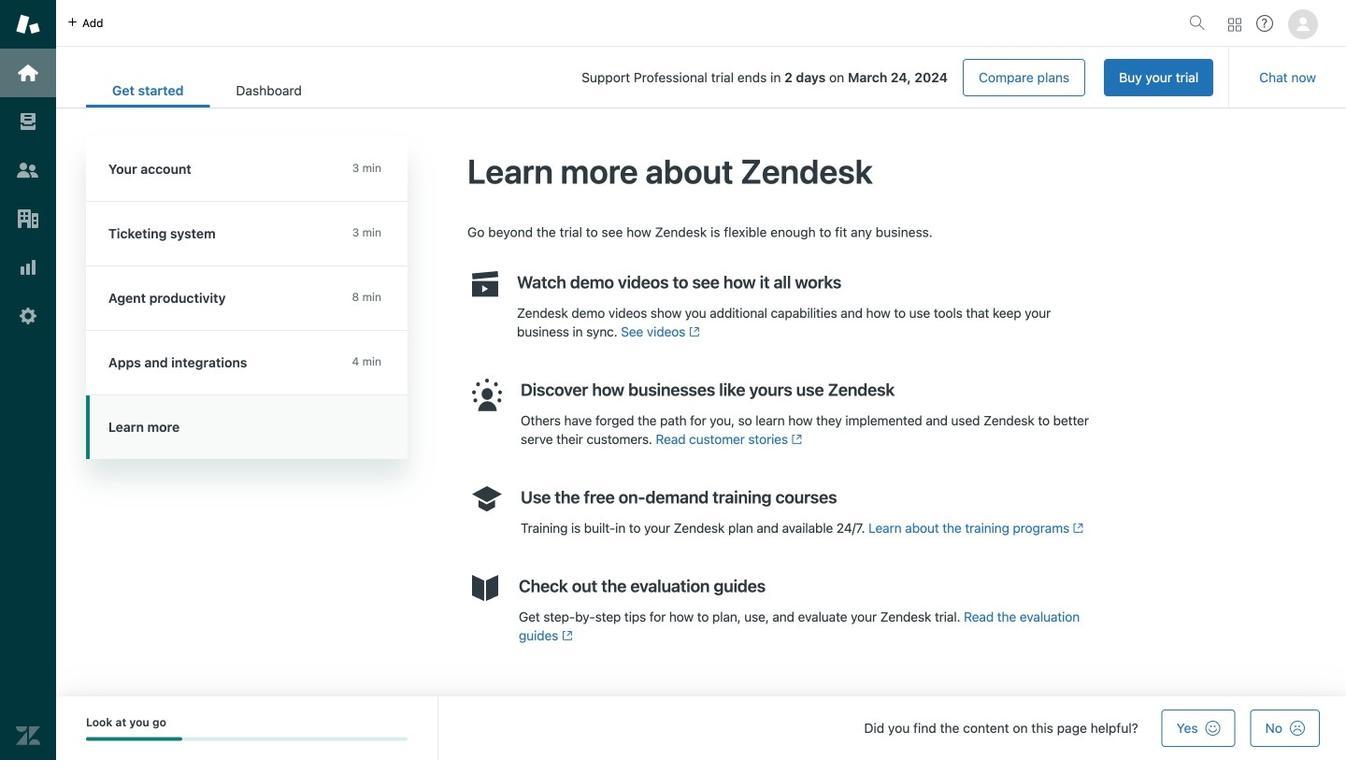 Task type: locate. For each thing, give the bounding box(es) containing it.
March 24, 2024 text field
[[848, 70, 948, 85]]

tab list
[[86, 73, 328, 108]]

0 horizontal spatial (opens in a new tab) image
[[558, 630, 573, 641]]

main element
[[0, 0, 56, 760]]

customers image
[[16, 158, 40, 182]]

(opens in a new tab) image
[[686, 326, 700, 338], [788, 434, 803, 445], [558, 630, 573, 641]]

tab
[[210, 73, 328, 108]]

1 vertical spatial (opens in a new tab) image
[[788, 434, 803, 445]]

admin image
[[16, 304, 40, 328]]

1 horizontal spatial (opens in a new tab) image
[[686, 326, 700, 338]]

2 horizontal spatial (opens in a new tab) image
[[788, 434, 803, 445]]

get help image
[[1257, 15, 1273, 32]]

heading
[[86, 137, 408, 202]]

organizations image
[[16, 207, 40, 231]]

2 vertical spatial (opens in a new tab) image
[[558, 630, 573, 641]]

progress bar
[[86, 737, 408, 741]]



Task type: vqa. For each thing, say whether or not it's contained in the screenshot.
the Hide panel views ICON
no



Task type: describe. For each thing, give the bounding box(es) containing it.
reporting image
[[16, 255, 40, 280]]

get started image
[[16, 61, 40, 85]]

(opens in a new tab) image
[[1070, 523, 1084, 534]]

zendesk products image
[[1229, 18, 1242, 31]]

zendesk support image
[[16, 12, 40, 36]]

0 vertical spatial (opens in a new tab) image
[[686, 326, 700, 338]]

zendesk image
[[16, 724, 40, 748]]

views image
[[16, 109, 40, 134]]



